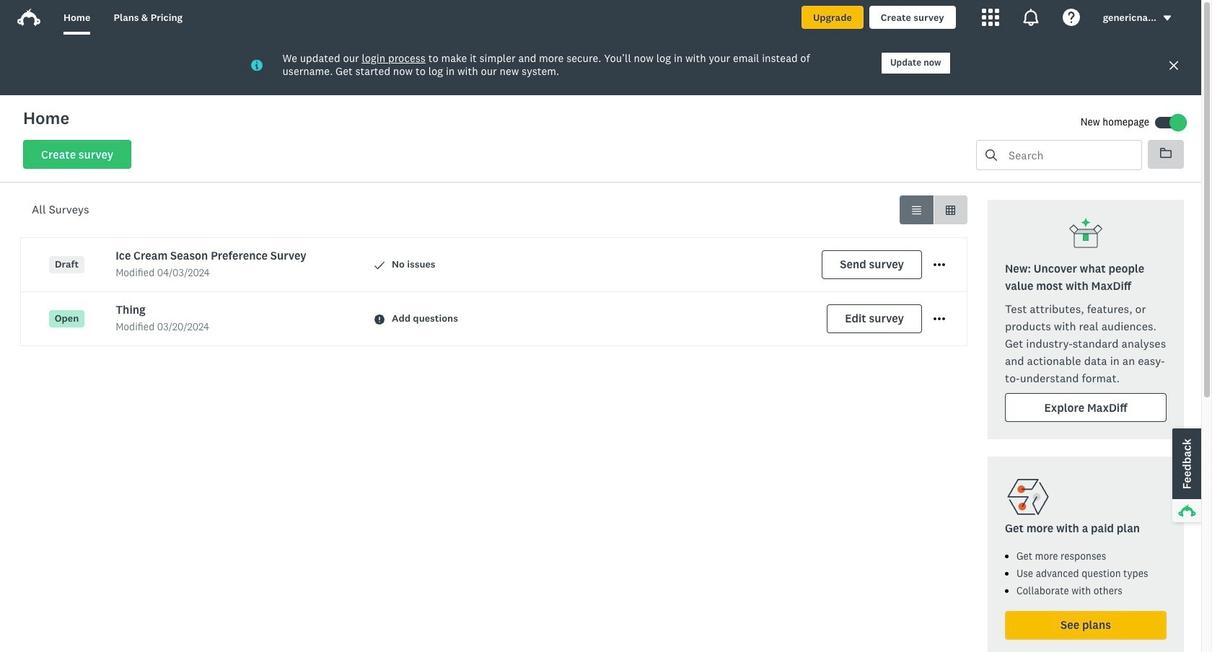 Task type: vqa. For each thing, say whether or not it's contained in the screenshot.
second Open menu icon from the bottom
yes



Task type: describe. For each thing, give the bounding box(es) containing it.
no issues image
[[375, 260, 385, 270]]

open menu image for warning icon
[[934, 314, 946, 325]]

open menu image for no issues icon
[[934, 259, 946, 271]]

help icon image
[[1063, 9, 1081, 26]]

response based pricing icon image
[[1006, 474, 1052, 521]]

folders image
[[1161, 147, 1173, 159]]



Task type: locate. For each thing, give the bounding box(es) containing it.
1 vertical spatial open menu image
[[934, 314, 946, 325]]

open menu image
[[934, 259, 946, 271], [934, 314, 946, 325]]

2 open menu image from the top
[[934, 318, 946, 321]]

brand logo image
[[17, 6, 40, 29], [17, 9, 40, 26]]

products icon image
[[982, 9, 1000, 26], [982, 9, 1000, 26]]

max diff icon image
[[1069, 217, 1104, 252]]

open menu image
[[934, 264, 946, 267], [934, 318, 946, 321]]

Search text field
[[998, 141, 1142, 170]]

folders image
[[1161, 148, 1173, 158]]

1 brand logo image from the top
[[17, 6, 40, 29]]

0 vertical spatial open menu image
[[934, 259, 946, 271]]

dropdown arrow icon image
[[1163, 13, 1173, 23], [1164, 16, 1172, 21]]

open menu image for open menu icon corresponding to no issues icon
[[934, 264, 946, 267]]

1 open menu image from the top
[[934, 259, 946, 271]]

x image
[[1169, 59, 1180, 71]]

2 open menu image from the top
[[934, 314, 946, 325]]

open menu image for open menu icon for warning icon
[[934, 318, 946, 321]]

0 vertical spatial open menu image
[[934, 264, 946, 267]]

warning image
[[375, 314, 385, 325]]

group
[[900, 196, 968, 225]]

2 brand logo image from the top
[[17, 9, 40, 26]]

notification center icon image
[[1023, 9, 1040, 26]]

1 open menu image from the top
[[934, 264, 946, 267]]

search image
[[986, 149, 998, 161], [986, 149, 998, 161]]

1 vertical spatial open menu image
[[934, 318, 946, 321]]



